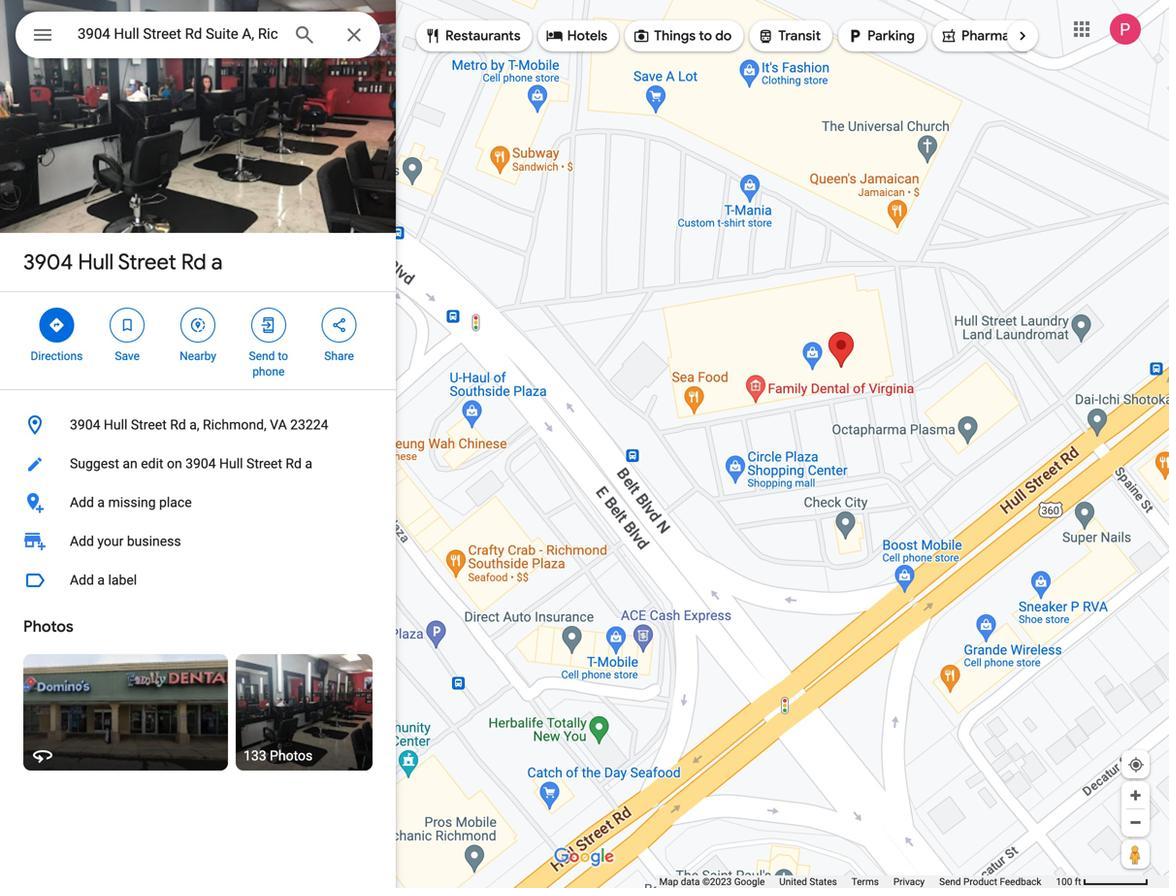 Task type: describe. For each thing, give the bounding box(es) containing it.
data
[[681, 876, 700, 888]]

united
[[780, 876, 808, 888]]

product
[[964, 876, 998, 888]]

next page image
[[1014, 27, 1032, 45]]

rd for a
[[181, 248, 206, 276]]

directions
[[31, 349, 83, 363]]

on
[[167, 456, 182, 472]]

your
[[97, 533, 124, 549]]

rd for a,
[[170, 417, 186, 433]]

23224
[[290, 417, 329, 433]]

add a label
[[70, 572, 137, 588]]

parking
[[868, 27, 915, 45]]

send product feedback button
[[940, 876, 1042, 888]]


[[424, 25, 442, 47]]


[[941, 25, 958, 47]]

a inside add a missing place button
[[97, 495, 105, 511]]

google maps element
[[0, 0, 1170, 888]]

suggest
[[70, 456, 119, 472]]

add your business link
[[0, 522, 396, 561]]

restaurants
[[446, 27, 521, 45]]

actions for 3904 hull street rd a region
[[0, 292, 396, 389]]

an
[[123, 456, 138, 472]]

suggest an edit on 3904 hull street rd a button
[[0, 445, 396, 483]]


[[546, 25, 564, 47]]

a up actions for 3904 hull street rd a region
[[211, 248, 223, 276]]

send for send product feedback
[[940, 876, 961, 888]]

a inside add a label button
[[97, 572, 105, 588]]

street for a,
[[131, 417, 167, 433]]

do
[[716, 27, 732, 45]]

133
[[244, 748, 267, 764]]

©2023
[[703, 876, 732, 888]]

none field inside the 3904 hull street rd suite a, richmond, va 23224 field
[[78, 22, 278, 46]]

3904 hull street rd a, richmond, va 23224
[[70, 417, 329, 433]]

3904 hull street rd a
[[23, 248, 223, 276]]

edit
[[141, 456, 164, 472]]

states
[[810, 876, 837, 888]]

nearby
[[180, 349, 216, 363]]

add a missing place button
[[0, 483, 396, 522]]

133 photos
[[244, 748, 313, 764]]

things
[[654, 27, 696, 45]]

available search options for this area region
[[402, 13, 1129, 59]]

100 ft button
[[1057, 876, 1149, 888]]

 button
[[16, 12, 70, 62]]


[[48, 314, 65, 336]]

terms button
[[852, 876, 879, 888]]

footer inside google maps element
[[660, 876, 1057, 888]]

3904 hull street rd a main content
[[0, 0, 396, 888]]

privacy button
[[894, 876, 925, 888]]

to inside send to phone
[[278, 349, 288, 363]]

send product feedback
[[940, 876, 1042, 888]]

hotels
[[568, 27, 608, 45]]

hull for 3904 hull street rd a, richmond, va 23224
[[104, 417, 128, 433]]

133 photos button
[[236, 654, 373, 771]]

united states button
[[780, 876, 837, 888]]

zoom in image
[[1129, 788, 1143, 803]]

zoom out image
[[1129, 815, 1143, 830]]

hull for 3904 hull street rd a
[[78, 248, 114, 276]]

3904 for 3904 hull street rd a, richmond, va 23224
[[70, 417, 100, 433]]

 hotels
[[546, 25, 608, 47]]



Task type: locate. For each thing, give the bounding box(es) containing it.
add left label
[[70, 572, 94, 588]]

add for add your business
[[70, 533, 94, 549]]

a left missing
[[97, 495, 105, 511]]

0 vertical spatial hull
[[78, 248, 114, 276]]

3904 right on on the bottom left of the page
[[186, 456, 216, 472]]

united states
[[780, 876, 837, 888]]

a,
[[189, 417, 200, 433]]

transit
[[779, 27, 821, 45]]

google
[[735, 876, 765, 888]]

1 vertical spatial send
[[940, 876, 961, 888]]

street up 
[[118, 248, 176, 276]]

 transit
[[757, 25, 821, 47]]

send inside button
[[940, 876, 961, 888]]

a
[[211, 248, 223, 276], [305, 456, 313, 472], [97, 495, 105, 511], [97, 572, 105, 588]]

0 vertical spatial street
[[118, 248, 176, 276]]

3904 up suggest
[[70, 417, 100, 433]]

1 horizontal spatial send
[[940, 876, 961, 888]]

show street view coverage image
[[1122, 840, 1150, 869]]

1 vertical spatial to
[[278, 349, 288, 363]]

send
[[249, 349, 275, 363], [940, 876, 961, 888]]

footer containing map data ©2023 google
[[660, 876, 1057, 888]]

3904
[[23, 248, 73, 276], [70, 417, 100, 433], [186, 456, 216, 472]]

feedback
[[1000, 876, 1042, 888]]

add for add a label
[[70, 572, 94, 588]]

place
[[159, 495, 192, 511]]

business
[[127, 533, 181, 549]]

photos down add a label
[[23, 617, 73, 637]]

3904 for 3904 hull street rd a
[[23, 248, 73, 276]]

None field
[[78, 22, 278, 46]]

 parking
[[846, 25, 915, 47]]

100
[[1057, 876, 1073, 888]]

2 add from the top
[[70, 533, 94, 549]]

0 vertical spatial add
[[70, 495, 94, 511]]

3904 hull street rd a, richmond, va 23224 button
[[0, 406, 396, 445]]

1 vertical spatial add
[[70, 533, 94, 549]]

map data ©2023 google
[[660, 876, 765, 888]]

add left your
[[70, 533, 94, 549]]

2 vertical spatial rd
[[286, 456, 302, 472]]

rd down the va
[[286, 456, 302, 472]]

add
[[70, 495, 94, 511], [70, 533, 94, 549], [70, 572, 94, 588]]

1 vertical spatial photos
[[270, 748, 313, 764]]

photos right '133' at bottom
[[270, 748, 313, 764]]

add a missing place
[[70, 495, 192, 511]]

photos
[[23, 617, 73, 637], [270, 748, 313, 764]]

send inside send to phone
[[249, 349, 275, 363]]


[[331, 314, 348, 336]]


[[31, 21, 54, 49]]

0 vertical spatial send
[[249, 349, 275, 363]]

 search field
[[16, 12, 381, 62]]

1 vertical spatial 3904
[[70, 417, 100, 433]]

send to phone
[[249, 349, 288, 379]]


[[757, 25, 775, 47]]

rd up 
[[181, 248, 206, 276]]

 restaurants
[[424, 25, 521, 47]]

photos inside "button"
[[270, 748, 313, 764]]

2 vertical spatial hull
[[219, 456, 243, 472]]

add down suggest
[[70, 495, 94, 511]]

0 horizontal spatial to
[[278, 349, 288, 363]]

1 horizontal spatial photos
[[270, 748, 313, 764]]

to inside  things to do
[[699, 27, 712, 45]]


[[119, 314, 136, 336]]

privacy
[[894, 876, 925, 888]]

add your business
[[70, 533, 181, 549]]

phone
[[253, 365, 285, 379]]

to
[[699, 27, 712, 45], [278, 349, 288, 363]]

map
[[660, 876, 679, 888]]

0 vertical spatial to
[[699, 27, 712, 45]]

share
[[324, 349, 354, 363]]

2 vertical spatial street
[[247, 456, 282, 472]]

add for add a missing place
[[70, 495, 94, 511]]


[[189, 314, 207, 336]]

0 vertical spatial photos
[[23, 617, 73, 637]]

show your location image
[[1128, 756, 1145, 774]]

2 vertical spatial 3904
[[186, 456, 216, 472]]

100 ft
[[1057, 876, 1082, 888]]

richmond,
[[203, 417, 267, 433]]

footer
[[660, 876, 1057, 888]]

label
[[108, 572, 137, 588]]

0 horizontal spatial send
[[249, 349, 275, 363]]

terms
[[852, 876, 879, 888]]

a left label
[[97, 572, 105, 588]]

send left product
[[940, 876, 961, 888]]

1 vertical spatial hull
[[104, 417, 128, 433]]

street down the va
[[247, 456, 282, 472]]

save
[[115, 349, 140, 363]]

street for a
[[118, 248, 176, 276]]

1 add from the top
[[70, 495, 94, 511]]

3904 Hull Street Rd Suite A, Richmond, VA 23224 field
[[16, 12, 381, 58]]

send up phone
[[249, 349, 275, 363]]

to up phone
[[278, 349, 288, 363]]

street up the "edit"
[[131, 417, 167, 433]]

hull
[[78, 248, 114, 276], [104, 417, 128, 433], [219, 456, 243, 472]]


[[633, 25, 650, 47]]

3904 up 
[[23, 248, 73, 276]]

2 vertical spatial add
[[70, 572, 94, 588]]

0 vertical spatial rd
[[181, 248, 206, 276]]

add a label button
[[0, 561, 396, 600]]

va
[[270, 417, 287, 433]]

rd left a,
[[170, 417, 186, 433]]

1 vertical spatial rd
[[170, 417, 186, 433]]

pharmacies
[[962, 27, 1036, 45]]

google account: payton hansen  
(payton.hansen@adept.ai) image
[[1110, 14, 1142, 45]]

send for send to phone
[[249, 349, 275, 363]]

rd
[[181, 248, 206, 276], [170, 417, 186, 433], [286, 456, 302, 472]]


[[260, 314, 277, 336]]

0 vertical spatial 3904
[[23, 248, 73, 276]]

missing
[[108, 495, 156, 511]]

street
[[118, 248, 176, 276], [131, 417, 167, 433], [247, 456, 282, 472]]

suggest an edit on 3904 hull street rd a
[[70, 456, 313, 472]]

ft
[[1075, 876, 1082, 888]]


[[846, 25, 864, 47]]

a inside suggest an edit on 3904 hull street rd a button
[[305, 456, 313, 472]]

 things to do
[[633, 25, 732, 47]]

1 vertical spatial street
[[131, 417, 167, 433]]

 pharmacies
[[941, 25, 1036, 47]]

to left do
[[699, 27, 712, 45]]

3 add from the top
[[70, 572, 94, 588]]

1 horizontal spatial to
[[699, 27, 712, 45]]

a down 23224
[[305, 456, 313, 472]]

0 horizontal spatial photos
[[23, 617, 73, 637]]



Task type: vqa. For each thing, say whether or not it's contained in the screenshot.


